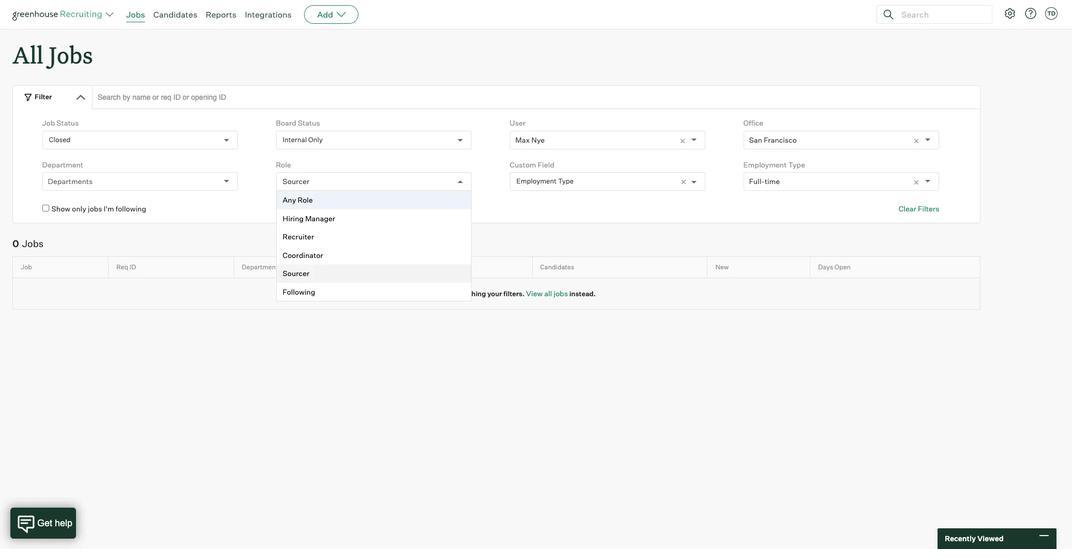 Task type: locate. For each thing, give the bounding box(es) containing it.
all
[[545, 289, 552, 298]]

0 vertical spatial jobs
[[126, 9, 145, 20]]

clear filters link
[[899, 204, 940, 214]]

user
[[510, 119, 526, 127]]

jobs right all
[[554, 289, 568, 298]]

0 horizontal spatial office
[[423, 263, 441, 271]]

0 jobs
[[12, 238, 44, 249]]

hiring
[[283, 214, 304, 223]]

candidates link
[[153, 9, 197, 20]]

show
[[52, 204, 70, 213], [285, 204, 304, 213]]

role down internal
[[276, 160, 291, 169]]

1 horizontal spatial show
[[285, 204, 304, 213]]

employment type up the time
[[744, 160, 806, 169]]

candidates right jobs link
[[153, 9, 197, 20]]

1 horizontal spatial status
[[298, 119, 320, 127]]

1 only from the left
[[72, 204, 86, 213]]

0 horizontal spatial show
[[52, 204, 70, 213]]

jobs inside there are no jobs matching your filters. view all jobs instead.
[[440, 290, 454, 298]]

open
[[835, 263, 851, 271]]

clear
[[899, 204, 917, 213]]

custom field
[[510, 160, 555, 169]]

viewed
[[978, 535, 1004, 543]]

2 vertical spatial jobs
[[22, 238, 44, 249]]

employment up full-time option
[[744, 160, 787, 169]]

1 vertical spatial employment
[[517, 177, 557, 185]]

clear value image for employment type
[[913, 179, 921, 186]]

0 vertical spatial role
[[276, 160, 291, 169]]

2 show from the left
[[285, 204, 304, 213]]

full-
[[750, 177, 765, 186]]

show only jobs i'm following
[[52, 204, 146, 213]]

0 horizontal spatial candidates
[[153, 9, 197, 20]]

1 vertical spatial candidates
[[541, 263, 575, 271]]

1 vertical spatial role
[[298, 196, 313, 204]]

only for jobs
[[72, 204, 86, 213]]

filter
[[35, 93, 52, 101]]

sourcer up 'any role'
[[283, 177, 310, 186]]

jobs left i'm
[[88, 204, 102, 213]]

hiring manager
[[283, 214, 335, 223]]

only down departments
[[72, 204, 86, 213]]

0 vertical spatial clear value image
[[680, 137, 687, 145]]

candidates up all
[[541, 263, 575, 271]]

office up san
[[744, 119, 764, 127]]

your
[[488, 290, 502, 298]]

max nye
[[516, 135, 545, 144]]

status
[[57, 119, 79, 127], [298, 119, 320, 127]]

san francisco option
[[750, 135, 797, 144]]

manager
[[305, 214, 335, 223]]

employment type down field
[[517, 177, 574, 185]]

0 vertical spatial office
[[744, 119, 764, 127]]

td
[[1048, 10, 1056, 17]]

1 vertical spatial clear value image
[[913, 179, 921, 186]]

show right show only jobs i'm following option
[[52, 204, 70, 213]]

recently viewed
[[945, 535, 1004, 543]]

only up hiring manager at the top of the page
[[306, 204, 320, 213]]

candidates
[[153, 9, 197, 20], [541, 263, 575, 271]]

1 horizontal spatial employment type
[[744, 160, 806, 169]]

1 horizontal spatial jobs
[[49, 39, 93, 70]]

clear value element
[[680, 131, 692, 149], [913, 131, 926, 149], [913, 173, 926, 191]]

0 horizontal spatial role
[[276, 160, 291, 169]]

job for job status
[[42, 119, 55, 127]]

0 horizontal spatial only
[[72, 204, 86, 213]]

1 horizontal spatial office
[[744, 119, 764, 127]]

only for template
[[306, 204, 320, 213]]

1 vertical spatial job
[[21, 263, 32, 271]]

any role
[[283, 196, 313, 204]]

jobs right template
[[354, 204, 368, 213]]

1 status from the left
[[57, 119, 79, 127]]

0 horizontal spatial department
[[42, 160, 83, 169]]

job
[[42, 119, 55, 127], [21, 263, 32, 271]]

are
[[418, 290, 429, 298]]

department
[[42, 160, 83, 169], [242, 263, 278, 271]]

0 horizontal spatial employment
[[517, 177, 557, 185]]

show for show only template jobs
[[285, 204, 304, 213]]

1 show from the left
[[52, 204, 70, 213]]

2 status from the left
[[298, 119, 320, 127]]

1 sourcer from the top
[[283, 177, 310, 186]]

full-time
[[750, 177, 780, 186]]

0 vertical spatial sourcer
[[283, 177, 310, 186]]

filters.
[[504, 290, 525, 298]]

recruiter
[[283, 232, 314, 241]]

there are no jobs matching your filters. view all jobs instead.
[[397, 289, 596, 298]]

clear value element for full-time
[[913, 173, 926, 191]]

1 horizontal spatial clear value image
[[913, 179, 921, 186]]

role
[[276, 160, 291, 169], [298, 196, 313, 204]]

office
[[744, 119, 764, 127], [423, 263, 441, 271]]

1 vertical spatial sourcer
[[283, 269, 310, 278]]

1 vertical spatial jobs
[[49, 39, 93, 70]]

job down 0 jobs
[[21, 263, 32, 271]]

status up closed
[[57, 119, 79, 127]]

jobs down greenhouse recruiting image
[[49, 39, 93, 70]]

1 vertical spatial type
[[558, 177, 574, 185]]

1 horizontal spatial role
[[298, 196, 313, 204]]

2 horizontal spatial jobs
[[126, 9, 145, 20]]

0 horizontal spatial job
[[21, 263, 32, 271]]

greenhouse recruiting image
[[12, 8, 106, 21]]

0 horizontal spatial jobs
[[22, 238, 44, 249]]

employment down 'custom field'
[[517, 177, 557, 185]]

1 vertical spatial employment type
[[517, 177, 574, 185]]

employment
[[744, 160, 787, 169], [517, 177, 557, 185]]

td button
[[1044, 5, 1060, 22]]

jobs left candidates link
[[126, 9, 145, 20]]

1 horizontal spatial type
[[789, 160, 806, 169]]

francisco
[[764, 135, 797, 144]]

0 horizontal spatial employment type
[[517, 177, 574, 185]]

1 vertical spatial office
[[423, 263, 441, 271]]

1 horizontal spatial department
[[242, 263, 278, 271]]

0 horizontal spatial clear value image
[[680, 137, 687, 145]]

jobs link
[[126, 9, 145, 20]]

employment type
[[744, 160, 806, 169], [517, 177, 574, 185]]

clear filters
[[899, 204, 940, 213]]

role right "any"
[[298, 196, 313, 204]]

1 horizontal spatial only
[[306, 204, 320, 213]]

2 only from the left
[[306, 204, 320, 213]]

show up hiring
[[285, 204, 304, 213]]

job for job
[[21, 263, 32, 271]]

0 vertical spatial job
[[42, 119, 55, 127]]

add button
[[304, 5, 359, 24]]

internal only
[[283, 136, 323, 144]]

office up no
[[423, 263, 441, 271]]

1 horizontal spatial employment
[[744, 160, 787, 169]]

filters
[[918, 204, 940, 213]]

jobs
[[88, 204, 102, 213], [354, 204, 368, 213], [554, 289, 568, 298], [440, 290, 454, 298]]

all
[[12, 39, 43, 70]]

jobs right no
[[440, 290, 454, 298]]

type
[[789, 160, 806, 169], [558, 177, 574, 185]]

sourcer up following at the bottom of page
[[283, 269, 310, 278]]

custom
[[510, 160, 536, 169]]

clear value image
[[680, 137, 687, 145], [913, 179, 921, 186]]

0 horizontal spatial status
[[57, 119, 79, 127]]

jobs right 0
[[22, 238, 44, 249]]

board
[[276, 119, 296, 127]]

sourcer
[[283, 177, 310, 186], [283, 269, 310, 278]]

only
[[72, 204, 86, 213], [306, 204, 320, 213]]

status up internal only in the top left of the page
[[298, 119, 320, 127]]

1 horizontal spatial job
[[42, 119, 55, 127]]

days
[[819, 263, 834, 271]]

closed
[[49, 136, 71, 144]]

jobs
[[126, 9, 145, 20], [49, 39, 93, 70], [22, 238, 44, 249]]

all jobs
[[12, 39, 93, 70]]

status for job status
[[57, 119, 79, 127]]

job up closed
[[42, 119, 55, 127]]

internal
[[283, 136, 307, 144]]

there
[[397, 290, 417, 298]]



Task type: vqa. For each thing, say whether or not it's contained in the screenshot.
Greenhouse Recruiting image
yes



Task type: describe. For each thing, give the bounding box(es) containing it.
view
[[526, 289, 543, 298]]

show only template jobs
[[285, 204, 368, 213]]

jobs for 0 jobs
[[22, 238, 44, 249]]

0
[[12, 238, 19, 249]]

show for show only jobs i'm following
[[52, 204, 70, 213]]

following
[[283, 288, 315, 296]]

integrations link
[[245, 9, 292, 20]]

td button
[[1046, 7, 1058, 20]]

add
[[317, 9, 333, 20]]

following
[[116, 204, 146, 213]]

board status
[[276, 119, 320, 127]]

coordinator
[[283, 251, 323, 260]]

days open
[[819, 263, 851, 271]]

Search by name or req ID or opening ID text field
[[92, 85, 981, 109]]

clear value image
[[913, 137, 921, 145]]

view all jobs link
[[526, 289, 568, 298]]

status for board status
[[298, 119, 320, 127]]

instead.
[[570, 290, 596, 298]]

clear value element for max nye
[[680, 131, 692, 149]]

no
[[430, 290, 439, 298]]

max
[[516, 135, 530, 144]]

0 horizontal spatial type
[[558, 177, 574, 185]]

0 vertical spatial type
[[789, 160, 806, 169]]

clear value image for user
[[680, 137, 687, 145]]

0 vertical spatial employment
[[744, 160, 787, 169]]

0 vertical spatial department
[[42, 160, 83, 169]]

1 vertical spatial department
[[242, 263, 278, 271]]

2 sourcer from the top
[[283, 269, 310, 278]]

time
[[765, 177, 780, 186]]

new
[[716, 263, 729, 271]]

any
[[283, 196, 296, 204]]

clear value element for san francisco
[[913, 131, 926, 149]]

0 vertical spatial employment type
[[744, 160, 806, 169]]

san francisco
[[750, 135, 797, 144]]

1 horizontal spatial candidates
[[541, 263, 575, 271]]

nye
[[532, 135, 545, 144]]

template
[[322, 204, 352, 213]]

reports
[[206, 9, 237, 20]]

matching
[[455, 290, 486, 298]]

i'm
[[104, 204, 114, 213]]

Show only template jobs checkbox
[[276, 205, 283, 212]]

full-time option
[[750, 177, 780, 186]]

recently
[[945, 535, 976, 543]]

jobs for all jobs
[[49, 39, 93, 70]]

field
[[538, 160, 555, 169]]

integrations
[[245, 9, 292, 20]]

0 vertical spatial candidates
[[153, 9, 197, 20]]

req
[[116, 263, 128, 271]]

reports link
[[206, 9, 237, 20]]

departments
[[48, 177, 93, 186]]

Show only jobs I'm following checkbox
[[42, 205, 49, 212]]

san
[[750, 135, 763, 144]]

req id
[[116, 263, 136, 271]]

Search text field
[[899, 7, 983, 22]]

id
[[130, 263, 136, 271]]

job status
[[42, 119, 79, 127]]

configure image
[[1004, 7, 1017, 20]]

only
[[308, 136, 323, 144]]

max nye option
[[516, 135, 545, 144]]



